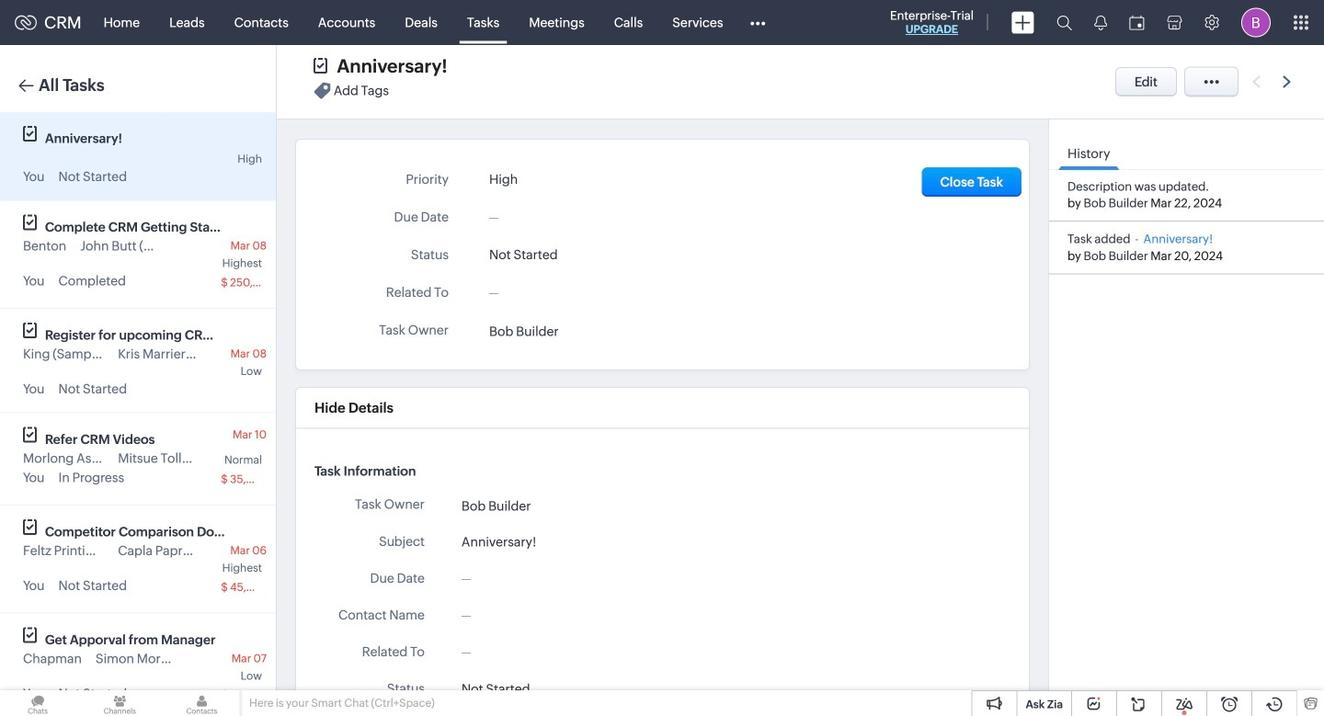 Task type: locate. For each thing, give the bounding box(es) containing it.
search element
[[1046, 0, 1084, 45]]

logo image
[[15, 15, 37, 30]]

channels image
[[82, 691, 158, 717]]

signals element
[[1084, 0, 1118, 45]]

signals image
[[1095, 15, 1107, 30]]



Task type: describe. For each thing, give the bounding box(es) containing it.
previous record image
[[1253, 76, 1261, 88]]

profile element
[[1231, 0, 1282, 45]]

next record image
[[1283, 76, 1295, 88]]

create menu element
[[1001, 0, 1046, 45]]

Other Modules field
[[738, 8, 778, 37]]

chats image
[[0, 691, 76, 717]]

search image
[[1057, 15, 1073, 30]]

contacts image
[[164, 691, 240, 717]]

calendar image
[[1130, 15, 1145, 30]]

profile image
[[1242, 8, 1271, 37]]

create menu image
[[1012, 11, 1035, 34]]



Task type: vqa. For each thing, say whether or not it's contained in the screenshot.
Search Applications TEXT BOX
no



